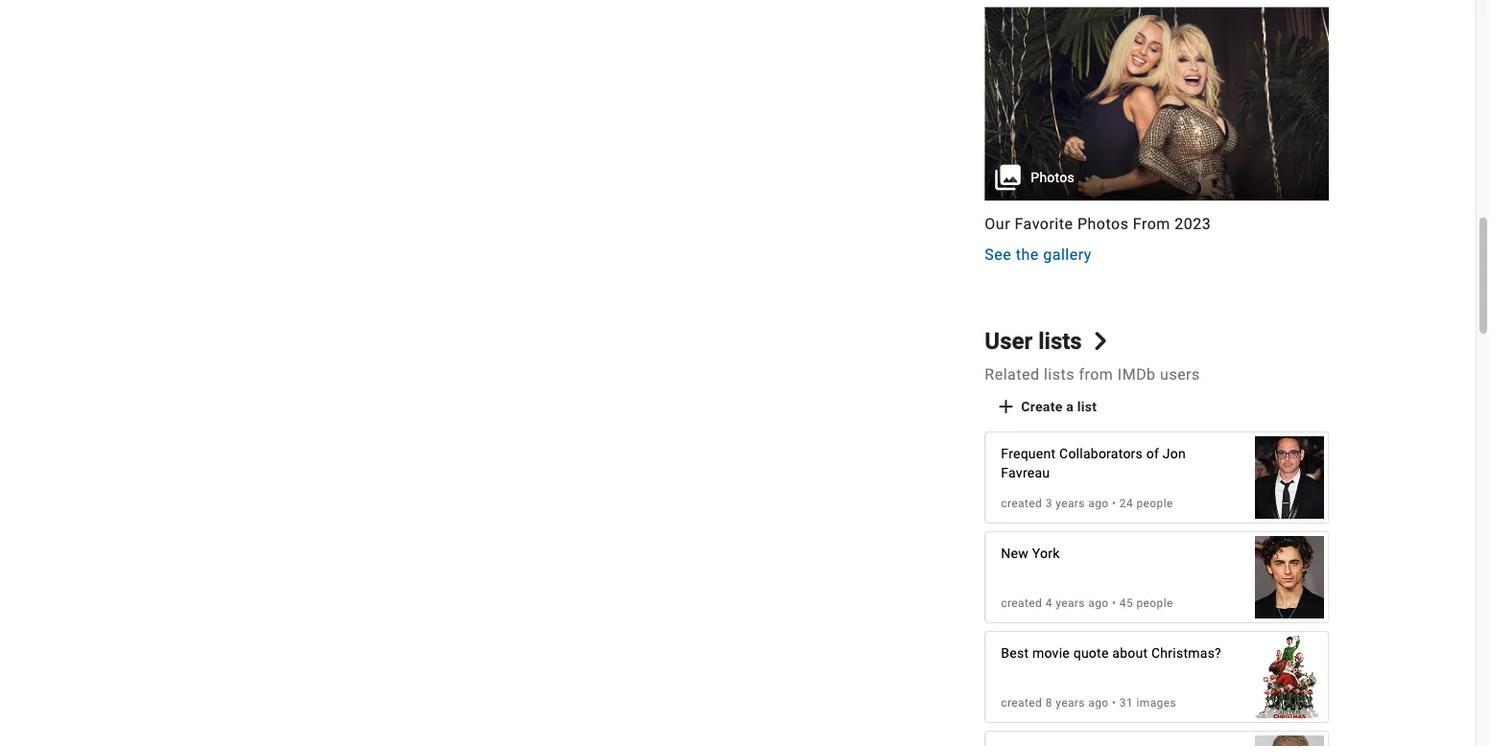 Task type: vqa. For each thing, say whether or not it's contained in the screenshot.


Task type: describe. For each thing, give the bounding box(es) containing it.
production art image
[[985, 7, 1329, 201]]

created 4 years ago • 45 people
[[1001, 597, 1173, 610]]

a
[[1066, 399, 1074, 415]]

45
[[1120, 597, 1133, 610]]

• for quote
[[1112, 697, 1116, 710]]

0 vertical spatial photos
[[1031, 170, 1075, 185]]

christmas?
[[1152, 645, 1222, 661]]

from
[[1133, 215, 1171, 233]]

see the gallery button
[[985, 243, 1092, 266]]

users
[[1160, 365, 1200, 383]]

user lists
[[985, 327, 1082, 355]]

group containing our favorite photos from 2023
[[985, 7, 1329, 266]]

lists for user
[[1038, 327, 1082, 355]]

people for new york
[[1137, 597, 1173, 610]]

quote
[[1073, 645, 1109, 661]]

from
[[1079, 365, 1113, 383]]

photos link
[[985, 7, 1329, 201]]

2023
[[1175, 215, 1211, 233]]

york
[[1032, 546, 1060, 561]]

31
[[1120, 697, 1133, 710]]

years for collaborators
[[1056, 497, 1085, 511]]

years for york
[[1056, 597, 1085, 610]]

photos group
[[985, 7, 1329, 201]]

created 8 years ago • 31 images
[[1001, 697, 1177, 710]]

add image
[[994, 395, 1017, 418]]

see
[[985, 245, 1012, 264]]

8
[[1046, 697, 1052, 710]]

lists for related
[[1044, 365, 1075, 383]]

our favorite photos from 2023
[[985, 215, 1211, 233]]

related
[[985, 365, 1040, 383]]

create a list button
[[985, 390, 1112, 424]]

frequent
[[1001, 446, 1056, 462]]

favreau
[[1001, 465, 1050, 481]]

joan cusack, jim broadbent, robbie coltrane, jane horrocks, sanjeev bhaskar, ashley jensen, hugh laurie, james mcavoy, bill nighy, andy serkis, dominic west, iain mckee, and rhys darby in arthur christmas (2011) image
[[1255, 626, 1324, 729]]

new york
[[1001, 546, 1060, 561]]

ago for quote
[[1088, 697, 1109, 710]]

ago for of
[[1088, 497, 1109, 511]]

24
[[1120, 497, 1133, 511]]

related lists from imdb users
[[985, 365, 1200, 383]]



Task type: locate. For each thing, give the bounding box(es) containing it.
0 vertical spatial created
[[1001, 497, 1042, 511]]

people
[[1137, 497, 1173, 511], [1137, 597, 1173, 610]]

3 ago from the top
[[1088, 697, 1109, 710]]

lists up create a list at right
[[1044, 365, 1075, 383]]

• left the 24
[[1112, 497, 1116, 511]]

robert downey jr. at an event for the judge (2014) image
[[1255, 427, 1324, 529]]

the
[[1016, 245, 1039, 264]]

2 created from the top
[[1001, 597, 1042, 610]]

2 • from the top
[[1112, 597, 1116, 610]]

years right the 3
[[1056, 497, 1085, 511]]

timothée chalamet image
[[1255, 527, 1324, 629]]

2 vertical spatial •
[[1112, 697, 1116, 710]]

created left 4
[[1001, 597, 1042, 610]]

2 vertical spatial years
[[1056, 697, 1085, 710]]

lists left chevron right inline icon
[[1038, 327, 1082, 355]]

see the gallery
[[985, 245, 1092, 264]]

2 ago from the top
[[1088, 597, 1109, 610]]

ago left 31
[[1088, 697, 1109, 710]]

3 years from the top
[[1056, 697, 1085, 710]]

0 vertical spatial people
[[1137, 497, 1173, 511]]

created
[[1001, 497, 1042, 511], [1001, 597, 1042, 610], [1001, 697, 1042, 710]]

user
[[985, 327, 1033, 355]]

best
[[1001, 645, 1029, 661]]

• left 45
[[1112, 597, 1116, 610]]

4
[[1046, 597, 1052, 610]]

collaborators
[[1059, 446, 1143, 462]]

years right 8
[[1056, 697, 1085, 710]]

frequent collaborators of jon favreau
[[1001, 446, 1186, 481]]

gallery
[[1043, 245, 1092, 264]]

ago
[[1088, 497, 1109, 511], [1088, 597, 1109, 610], [1088, 697, 1109, 710]]

0 vertical spatial years
[[1056, 497, 1085, 511]]

1 vertical spatial years
[[1056, 597, 1085, 610]]

ago left 45
[[1088, 597, 1109, 610]]

lists
[[1038, 327, 1082, 355], [1044, 365, 1075, 383]]

3 • from the top
[[1112, 697, 1116, 710]]

0 vertical spatial ago
[[1088, 497, 1109, 511]]

group
[[985, 7, 1329, 266]]

3 created from the top
[[1001, 697, 1042, 710]]

photos up gallery
[[1078, 215, 1129, 233]]

favorite
[[1015, 215, 1073, 233]]

our
[[985, 215, 1011, 233]]

movie
[[1032, 645, 1070, 661]]

2 people from the top
[[1137, 597, 1173, 610]]

0 vertical spatial lists
[[1038, 327, 1082, 355]]

1 vertical spatial photos
[[1078, 215, 1129, 233]]

created left 8
[[1001, 697, 1042, 710]]

created left the 3
[[1001, 497, 1042, 511]]

created for best movie quote about christmas?
[[1001, 697, 1042, 710]]

2 vertical spatial ago
[[1088, 697, 1109, 710]]

created for new york
[[1001, 597, 1042, 610]]

1 horizontal spatial photos
[[1078, 215, 1129, 233]]

1 • from the top
[[1112, 497, 1116, 511]]

1 vertical spatial •
[[1112, 597, 1116, 610]]

people right the 24
[[1137, 497, 1173, 511]]

people for frequent collaborators of jon favreau
[[1137, 497, 1173, 511]]

best movie quote about christmas?
[[1001, 645, 1222, 661]]

2 years from the top
[[1056, 597, 1085, 610]]

1 vertical spatial people
[[1137, 597, 1173, 610]]

ago left the 24
[[1088, 497, 1109, 511]]

user lists link
[[985, 327, 1110, 355]]

years right 4
[[1056, 597, 1085, 610]]

0 horizontal spatial photos
[[1031, 170, 1075, 185]]

our favorite photos from 2023 link
[[985, 212, 1329, 235]]

1 ago from the top
[[1088, 497, 1109, 511]]

years
[[1056, 497, 1085, 511], [1056, 597, 1085, 610], [1056, 697, 1085, 710]]

chevron right inline image
[[1091, 332, 1110, 350]]

about
[[1112, 645, 1148, 661]]

people right 45
[[1137, 597, 1173, 610]]

1 years from the top
[[1056, 497, 1085, 511]]

1 people from the top
[[1137, 497, 1173, 511]]

created 3 years ago • 24 people
[[1001, 497, 1173, 511]]

•
[[1112, 497, 1116, 511], [1112, 597, 1116, 610], [1112, 697, 1116, 710]]

of
[[1146, 446, 1159, 462]]

• for of
[[1112, 497, 1116, 511]]

1 vertical spatial lists
[[1044, 365, 1075, 383]]

images
[[1137, 697, 1177, 710]]

2 vertical spatial created
[[1001, 697, 1042, 710]]

• left 31
[[1112, 697, 1116, 710]]

created for frequent collaborators of jon favreau
[[1001, 497, 1042, 511]]

new
[[1001, 546, 1029, 561]]

create a list
[[1021, 399, 1097, 415]]

3
[[1046, 497, 1052, 511]]

1 created from the top
[[1001, 497, 1042, 511]]

photos
[[1031, 170, 1075, 185], [1078, 215, 1129, 233]]

1 vertical spatial created
[[1001, 597, 1042, 610]]

photos up favorite
[[1031, 170, 1075, 185]]

1 vertical spatial ago
[[1088, 597, 1109, 610]]

list
[[1077, 399, 1097, 415]]

years for movie
[[1056, 697, 1085, 710]]

jon
[[1163, 446, 1186, 462]]

create
[[1021, 399, 1063, 415]]

imdb
[[1118, 365, 1156, 383]]

0 vertical spatial •
[[1112, 497, 1116, 511]]



